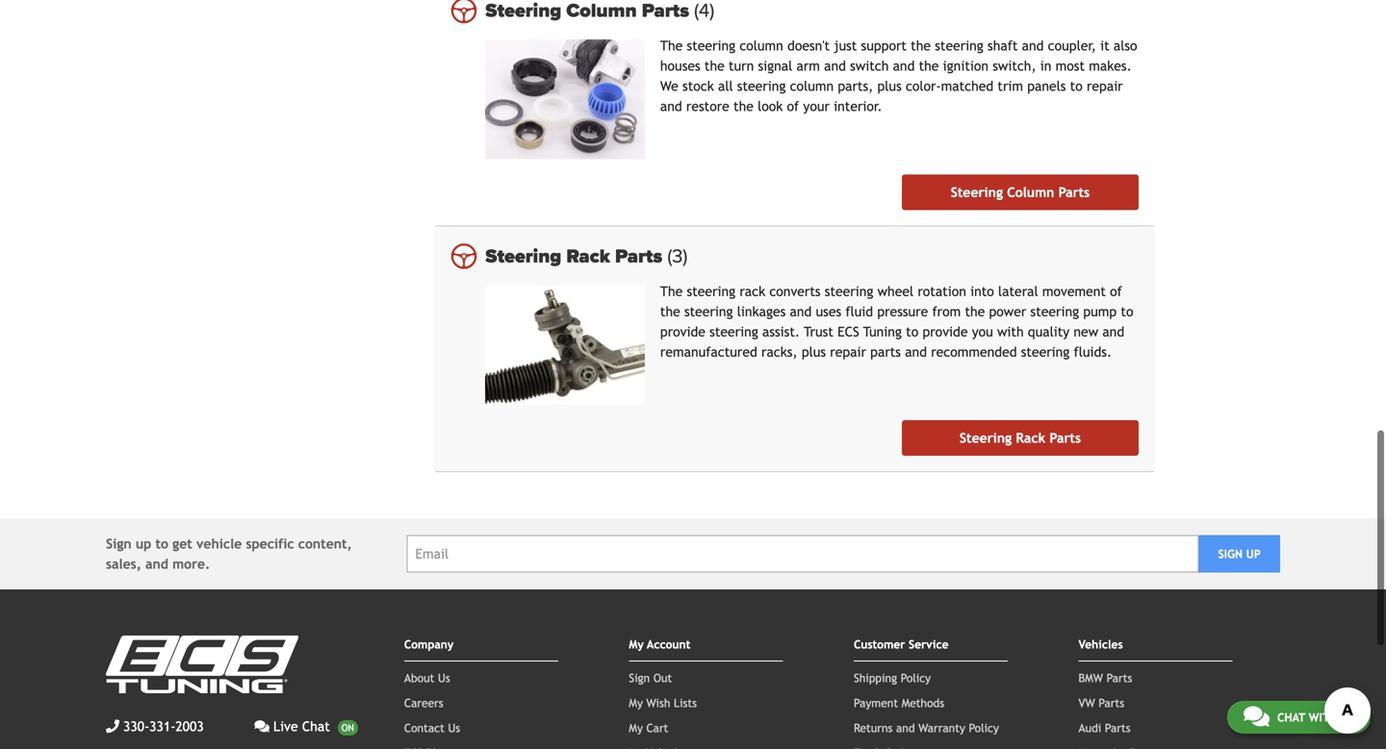 Task type: locate. For each thing, give the bounding box(es) containing it.
color-
[[906, 78, 941, 94]]

provide down from
[[923, 324, 968, 340]]

1 horizontal spatial sign
[[629, 672, 650, 685]]

and up color-
[[893, 58, 915, 74]]

the up all
[[705, 58, 725, 74]]

chat with us link
[[1227, 702, 1371, 734]]

with
[[997, 324, 1024, 340], [1309, 711, 1337, 725]]

1 horizontal spatial up
[[1246, 548, 1261, 561]]

my wish lists link
[[629, 697, 697, 710]]

bmw parts link
[[1079, 672, 1132, 685]]

from
[[932, 304, 961, 320]]

repair inside the steering rack converts steering wheel rotation into lateral movement of the steering linkages and uses fluid pressure from the power steering pump to provide steering assist. trust ecs tuning to provide you with quality new and remanufactured racks, plus repair parts and recommended steering fluids.
[[830, 345, 866, 360]]

1 vertical spatial steering rack parts link
[[902, 421, 1139, 456]]

and down pump
[[1102, 324, 1124, 340]]

to
[[1070, 78, 1083, 94], [1121, 304, 1133, 320], [906, 324, 919, 340], [155, 537, 168, 552]]

restore
[[686, 99, 729, 114]]

1 the from the top
[[660, 38, 683, 53]]

sign out
[[629, 672, 672, 685]]

0 vertical spatial column
[[740, 38, 783, 53]]

1 horizontal spatial provide
[[923, 324, 968, 340]]

and down we
[[660, 99, 682, 114]]

lists
[[674, 697, 697, 710]]

just
[[834, 38, 857, 53]]

steering rack parts link
[[485, 245, 1139, 268], [902, 421, 1139, 456]]

customer
[[854, 638, 905, 652]]

parts
[[870, 345, 901, 360]]

fluid
[[845, 304, 873, 320]]

0 vertical spatial with
[[997, 324, 1024, 340]]

us for about us
[[438, 672, 450, 685]]

us right the about
[[438, 672, 450, 685]]

1 vertical spatial my
[[629, 697, 643, 710]]

assist.
[[762, 324, 800, 340]]

0 vertical spatial of
[[787, 99, 799, 114]]

to down most
[[1070, 78, 1083, 94]]

vehicles
[[1079, 638, 1123, 652]]

about
[[404, 672, 435, 685]]

live chat link
[[254, 717, 358, 737]]

vw parts link
[[1079, 697, 1124, 710]]

the inside the steering column doesn't just support the steering shaft and coupler, it also houses the turn signal arm and switch and the ignition switch, in most makes. we stock all steering column parts, plus color-matched trim panels to repair and restore the look of your interior.
[[660, 38, 683, 53]]

chat right live
[[302, 719, 330, 735]]

us right comments image
[[1341, 711, 1354, 725]]

rotation
[[918, 284, 966, 299]]

plus down trust
[[802, 345, 826, 360]]

recommended
[[931, 345, 1017, 360]]

up
[[136, 537, 151, 552], [1246, 548, 1261, 561]]

1 horizontal spatial with
[[1309, 711, 1337, 725]]

0 vertical spatial the
[[660, 38, 683, 53]]

1 vertical spatial plus
[[802, 345, 826, 360]]

0 horizontal spatial up
[[136, 537, 151, 552]]

of up pump
[[1110, 284, 1122, 299]]

my cart
[[629, 722, 668, 735]]

content,
[[298, 537, 352, 552]]

doesn't
[[787, 38, 830, 53]]

into
[[970, 284, 994, 299]]

column
[[1007, 185, 1054, 200]]

the up remanufactured
[[660, 304, 680, 320]]

steering for remanufactured
[[960, 431, 1012, 446]]

0 vertical spatial repair
[[1087, 78, 1123, 94]]

0 horizontal spatial rack
[[566, 245, 610, 268]]

up inside sign up to get vehicle specific content, sales, and more.
[[136, 537, 151, 552]]

plus down switch
[[877, 78, 902, 94]]

us
[[438, 672, 450, 685], [1341, 711, 1354, 725], [448, 722, 460, 735]]

repair
[[1087, 78, 1123, 94], [830, 345, 866, 360]]

turn
[[729, 58, 754, 74]]

1 vertical spatial repair
[[830, 345, 866, 360]]

vw
[[1079, 697, 1095, 710]]

sign out link
[[629, 672, 672, 685]]

get
[[172, 537, 192, 552]]

steering
[[687, 38, 736, 53], [935, 38, 984, 53], [737, 78, 786, 94], [687, 284, 736, 299], [825, 284, 873, 299], [684, 304, 733, 320], [1030, 304, 1079, 320], [710, 324, 758, 340], [1021, 345, 1070, 360]]

331-
[[149, 719, 176, 735]]

returns and warranty policy link
[[854, 722, 999, 735]]

column up signal
[[740, 38, 783, 53]]

up for sign up
[[1246, 548, 1261, 561]]

shipping
[[854, 672, 897, 685]]

repair down makes.
[[1087, 78, 1123, 94]]

tuning
[[863, 324, 902, 340]]

1 vertical spatial rack
[[1016, 431, 1046, 446]]

0 horizontal spatial repair
[[830, 345, 866, 360]]

330-331-2003
[[123, 719, 204, 735]]

2 vertical spatial steering
[[960, 431, 1012, 446]]

column
[[740, 38, 783, 53], [790, 78, 834, 94]]

0 horizontal spatial provide
[[660, 324, 706, 340]]

of inside the steering rack converts steering wheel rotation into lateral movement of the steering linkages and uses fluid pressure from the power steering pump to provide steering assist. trust ecs tuning to provide you with quality new and remanufactured racks, plus repair parts and recommended steering fluids.
[[1110, 284, 1122, 299]]

policy
[[901, 672, 931, 685], [969, 722, 999, 735]]

panels
[[1027, 78, 1066, 94]]

ecs
[[838, 324, 859, 340]]

the up houses
[[660, 38, 683, 53]]

0 vertical spatial steering rack parts
[[485, 245, 667, 268]]

the up remanufactured
[[660, 284, 683, 299]]

0 horizontal spatial steering rack parts
[[485, 245, 667, 268]]

plus
[[877, 78, 902, 94], [802, 345, 826, 360]]

my left account
[[629, 638, 644, 652]]

out
[[653, 672, 672, 685]]

most
[[1056, 58, 1085, 74]]

sign up button
[[1199, 536, 1280, 573]]

1 vertical spatial of
[[1110, 284, 1122, 299]]

and right parts
[[905, 345, 927, 360]]

makes.
[[1089, 58, 1132, 74]]

0 horizontal spatial column
[[740, 38, 783, 53]]

1 horizontal spatial column
[[790, 78, 834, 94]]

2 horizontal spatial sign
[[1218, 548, 1243, 561]]

chat right comments image
[[1277, 711, 1305, 725]]

1 vertical spatial the
[[660, 284, 683, 299]]

houses
[[660, 58, 700, 74]]

and right sales,
[[145, 557, 168, 572]]

returns
[[854, 722, 893, 735]]

trim
[[998, 78, 1023, 94]]

2 my from the top
[[629, 697, 643, 710]]

live
[[273, 719, 298, 735]]

1 horizontal spatial steering rack parts
[[960, 431, 1081, 446]]

about us link
[[404, 672, 450, 685]]

and
[[1022, 38, 1044, 53], [824, 58, 846, 74], [893, 58, 915, 74], [660, 99, 682, 114], [790, 304, 812, 320], [1102, 324, 1124, 340], [905, 345, 927, 360], [145, 557, 168, 572], [896, 722, 915, 735]]

1 vertical spatial policy
[[969, 722, 999, 735]]

careers
[[404, 697, 443, 710]]

policy up methods
[[901, 672, 931, 685]]

the inside the steering rack converts steering wheel rotation into lateral movement of the steering linkages and uses fluid pressure from the power steering pump to provide steering assist. trust ecs tuning to provide you with quality new and remanufactured racks, plus repair parts and recommended steering fluids.
[[660, 284, 683, 299]]

0 vertical spatial policy
[[901, 672, 931, 685]]

us for contact us
[[448, 722, 460, 735]]

my for my account
[[629, 638, 644, 652]]

sign inside button
[[1218, 548, 1243, 561]]

0 vertical spatial steering
[[951, 185, 1003, 200]]

1 horizontal spatial rack
[[1016, 431, 1046, 446]]

steering rack parts for bottommost the steering rack parts link
[[960, 431, 1081, 446]]

methods
[[902, 697, 944, 710]]

1 my from the top
[[629, 638, 644, 652]]

parts,
[[838, 78, 873, 94]]

also
[[1114, 38, 1137, 53]]

warranty
[[918, 722, 965, 735]]

the steering column doesn't just support the steering shaft and coupler, it also houses the turn signal arm and switch and the ignition switch, in most makes. we stock all steering column parts, plus color-matched trim panels to repair and restore the look of your interior.
[[660, 38, 1137, 114]]

sign for sign out
[[629, 672, 650, 685]]

with down power at the top right
[[997, 324, 1024, 340]]

column down arm
[[790, 78, 834, 94]]

policy right warranty
[[969, 722, 999, 735]]

1 vertical spatial column
[[790, 78, 834, 94]]

my for my wish lists
[[629, 697, 643, 710]]

with right comments image
[[1309, 711, 1337, 725]]

repair down ecs at the right of page
[[830, 345, 866, 360]]

careers link
[[404, 697, 443, 710]]

0 horizontal spatial with
[[997, 324, 1024, 340]]

0 horizontal spatial sign
[[106, 537, 132, 552]]

rack
[[566, 245, 610, 268], [1016, 431, 1046, 446]]

to left get
[[155, 537, 168, 552]]

Email email field
[[407, 536, 1199, 573]]

plus inside the steering column doesn't just support the steering shaft and coupler, it also houses the turn signal arm and switch and the ignition switch, in most makes. we stock all steering column parts, plus color-matched trim panels to repair and restore the look of your interior.
[[877, 78, 902, 94]]

0 horizontal spatial of
[[787, 99, 799, 114]]

of right the look
[[787, 99, 799, 114]]

vw parts
[[1079, 697, 1124, 710]]

steering rack parts for the top the steering rack parts link
[[485, 245, 667, 268]]

0 vertical spatial plus
[[877, 78, 902, 94]]

3 my from the top
[[629, 722, 643, 735]]

provide up remanufactured
[[660, 324, 706, 340]]

payment
[[854, 697, 898, 710]]

0 vertical spatial my
[[629, 638, 644, 652]]

my left wish
[[629, 697, 643, 710]]

0 vertical spatial rack
[[566, 245, 610, 268]]

repair inside the steering column doesn't just support the steering shaft and coupler, it also houses the turn signal arm and switch and the ignition switch, in most makes. we stock all steering column parts, plus color-matched trim panels to repair and restore the look of your interior.
[[1087, 78, 1123, 94]]

us right contact
[[448, 722, 460, 735]]

1 vertical spatial steering rack parts
[[960, 431, 1081, 446]]

remanufactured
[[660, 345, 757, 360]]

my left cart
[[629, 722, 643, 735]]

1 horizontal spatial plus
[[877, 78, 902, 94]]

phone image
[[106, 720, 119, 734]]

2 the from the top
[[660, 284, 683, 299]]

sign inside sign up to get vehicle specific content, sales, and more.
[[106, 537, 132, 552]]

up inside button
[[1246, 548, 1261, 561]]

about us
[[404, 672, 450, 685]]

1 horizontal spatial repair
[[1087, 78, 1123, 94]]

0 horizontal spatial plus
[[802, 345, 826, 360]]

converts
[[769, 284, 821, 299]]

specific
[[246, 537, 294, 552]]

2 vertical spatial my
[[629, 722, 643, 735]]

sign
[[106, 537, 132, 552], [1218, 548, 1243, 561], [629, 672, 650, 685]]

1 horizontal spatial of
[[1110, 284, 1122, 299]]

rack for bottommost the steering rack parts link
[[1016, 431, 1046, 446]]

the
[[911, 38, 931, 53], [705, 58, 725, 74], [919, 58, 939, 74], [734, 99, 754, 114], [660, 304, 680, 320], [965, 304, 985, 320]]



Task type: describe. For each thing, give the bounding box(es) containing it.
plus inside the steering rack converts steering wheel rotation into lateral movement of the steering linkages and uses fluid pressure from the power steering pump to provide steering assist. trust ecs tuning to provide you with quality new and remanufactured racks, plus repair parts and recommended steering fluids.
[[802, 345, 826, 360]]

steering column parts
[[951, 185, 1090, 200]]

audi
[[1079, 722, 1101, 735]]

payment methods link
[[854, 697, 944, 710]]

coupler,
[[1048, 38, 1096, 53]]

0 vertical spatial steering rack parts link
[[485, 245, 1139, 268]]

returns and warranty policy
[[854, 722, 999, 735]]

audi parts
[[1079, 722, 1131, 735]]

support
[[861, 38, 907, 53]]

stock
[[682, 78, 714, 94]]

switch,
[[993, 58, 1036, 74]]

in
[[1040, 58, 1052, 74]]

new
[[1074, 324, 1098, 340]]

shipping policy link
[[854, 672, 931, 685]]

pump
[[1083, 304, 1117, 320]]

330-331-2003 link
[[106, 717, 204, 737]]

pressure
[[877, 304, 928, 320]]

1 horizontal spatial chat
[[1277, 711, 1305, 725]]

arm
[[797, 58, 820, 74]]

trust
[[804, 324, 833, 340]]

contact us link
[[404, 722, 460, 735]]

vehicle
[[196, 537, 242, 552]]

cart
[[646, 722, 668, 735]]

1 provide from the left
[[660, 324, 706, 340]]

switch
[[850, 58, 889, 74]]

up for sign up to get vehicle specific content, sales, and more.
[[136, 537, 151, 552]]

shaft
[[988, 38, 1018, 53]]

the left the look
[[734, 99, 754, 114]]

sales,
[[106, 557, 141, 572]]

chat with us
[[1277, 711, 1354, 725]]

live chat
[[273, 719, 330, 735]]

uses
[[816, 304, 841, 320]]

customer service
[[854, 638, 949, 652]]

the for the steering rack converts steering wheel rotation into lateral movement of the steering linkages and uses fluid pressure from the power steering pump to provide steering assist. trust ecs tuning to provide you with quality new and remanufactured racks, plus repair parts and recommended steering fluids.
[[660, 284, 683, 299]]

matched
[[941, 78, 994, 94]]

sign for sign up to get vehicle specific content, sales, and more.
[[106, 537, 132, 552]]

the steering rack converts steering wheel rotation into lateral movement of the steering linkages and uses fluid pressure from the power steering pump to provide steering assist. trust ecs tuning to provide you with quality new and remanufactured racks, plus repair parts and recommended steering fluids.
[[660, 284, 1133, 360]]

bmw parts
[[1079, 672, 1132, 685]]

1 vertical spatial steering
[[485, 245, 561, 268]]

my account
[[629, 638, 690, 652]]

and down just
[[824, 58, 846, 74]]

0 horizontal spatial policy
[[901, 672, 931, 685]]

the up color-
[[919, 58, 939, 74]]

shipping policy
[[854, 672, 931, 685]]

330-
[[123, 719, 149, 735]]

sign for sign up
[[1218, 548, 1243, 561]]

comments image
[[1244, 706, 1270, 729]]

0 horizontal spatial chat
[[302, 719, 330, 735]]

audi parts link
[[1079, 722, 1131, 735]]

interior.
[[834, 99, 882, 114]]

steering column parts thumbnail image image
[[485, 39, 645, 159]]

my for my cart
[[629, 722, 643, 735]]

comments image
[[254, 720, 270, 734]]

to inside the steering column doesn't just support the steering shaft and coupler, it also houses the turn signal arm and switch and the ignition switch, in most makes. we stock all steering column parts, plus color-matched trim panels to repair and restore the look of your interior.
[[1070, 78, 1083, 94]]

rack for the top the steering rack parts link
[[566, 245, 610, 268]]

and up in
[[1022, 38, 1044, 53]]

and inside sign up to get vehicle specific content, sales, and more.
[[145, 557, 168, 572]]

racks,
[[761, 345, 798, 360]]

more.
[[172, 557, 210, 572]]

the down into
[[965, 304, 985, 320]]

1 vertical spatial with
[[1309, 711, 1337, 725]]

1 horizontal spatial policy
[[969, 722, 999, 735]]

with inside the steering rack converts steering wheel rotation into lateral movement of the steering linkages and uses fluid pressure from the power steering pump to provide steering assist. trust ecs tuning to provide you with quality new and remanufactured racks, plus repair parts and recommended steering fluids.
[[997, 324, 1024, 340]]

steering for panels
[[951, 185, 1003, 200]]

and down the payment methods at bottom right
[[896, 722, 915, 735]]

look
[[758, 99, 783, 114]]

service
[[909, 638, 949, 652]]

sign up to get vehicle specific content, sales, and more.
[[106, 537, 352, 572]]

steering column parts link
[[902, 175, 1139, 210]]

quality
[[1028, 324, 1070, 340]]

2003
[[176, 719, 204, 735]]

to inside sign up to get vehicle specific content, sales, and more.
[[155, 537, 168, 552]]

and down the converts
[[790, 304, 812, 320]]

lateral
[[998, 284, 1038, 299]]

account
[[647, 638, 690, 652]]

linkages
[[737, 304, 786, 320]]

signal
[[758, 58, 792, 74]]

to down pressure
[[906, 324, 919, 340]]

ecs tuning image
[[106, 636, 298, 694]]

my cart link
[[629, 722, 668, 735]]

company
[[404, 638, 454, 652]]

steering rack parts thumbnail image image
[[485, 285, 645, 405]]

payment methods
[[854, 697, 944, 710]]

the for the steering column doesn't just support the steering shaft and coupler, it also houses the turn signal arm and switch and the ignition switch, in most makes. we stock all steering column parts, plus color-matched trim panels to repair and restore the look of your interior.
[[660, 38, 683, 53]]

to right pump
[[1121, 304, 1133, 320]]

of inside the steering column doesn't just support the steering shaft and coupler, it also houses the turn signal arm and switch and the ignition switch, in most makes. we stock all steering column parts, plus color-matched trim panels to repair and restore the look of your interior.
[[787, 99, 799, 114]]

your
[[803, 99, 830, 114]]

2 provide from the left
[[923, 324, 968, 340]]

movement
[[1042, 284, 1106, 299]]

the right support
[[911, 38, 931, 53]]

contact
[[404, 722, 445, 735]]

rack
[[740, 284, 765, 299]]

we
[[660, 78, 678, 94]]

my wish lists
[[629, 697, 697, 710]]

all
[[718, 78, 733, 94]]



Task type: vqa. For each thing, say whether or not it's contained in the screenshot.


